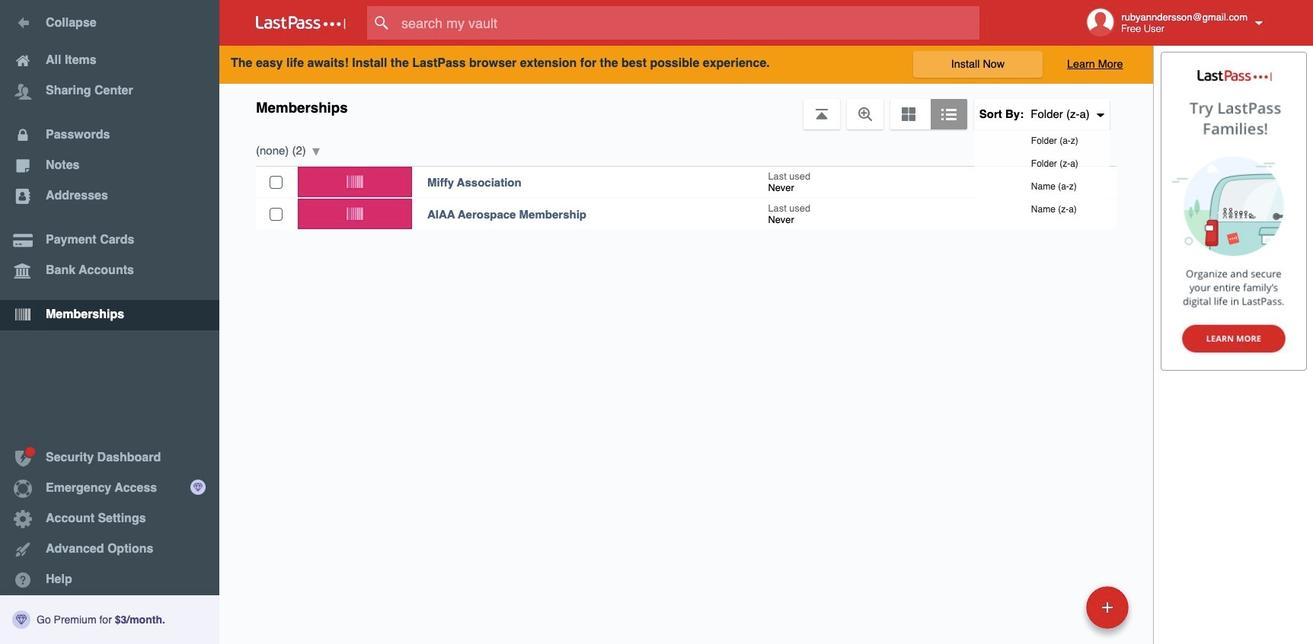 Task type: vqa. For each thing, say whether or not it's contained in the screenshot.
password field
no



Task type: locate. For each thing, give the bounding box(es) containing it.
new item image
[[1102, 602, 1113, 613]]

lastpass image
[[256, 16, 346, 30]]

search my vault text field
[[367, 6, 1009, 40]]



Task type: describe. For each thing, give the bounding box(es) containing it.
vault options navigation
[[219, 84, 1153, 244]]

Search search field
[[367, 6, 1009, 40]]

new item navigation
[[1081, 582, 1138, 645]]

main navigation navigation
[[0, 0, 219, 645]]



